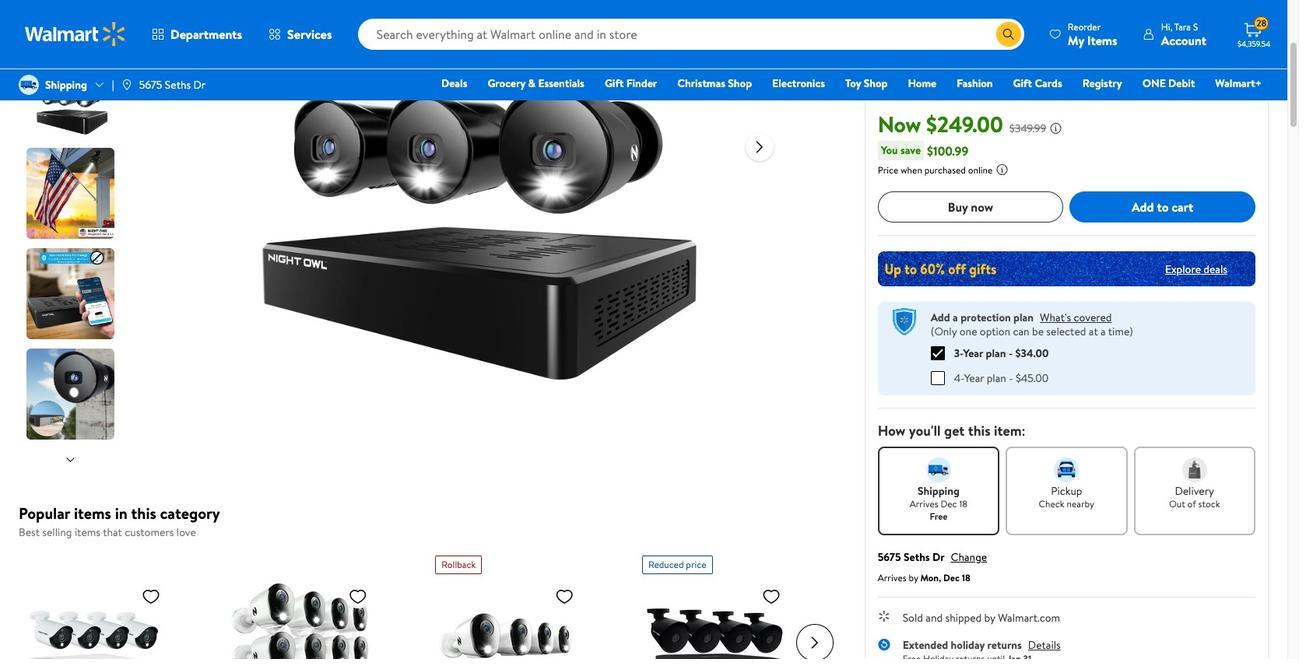 Task type: vqa. For each thing, say whether or not it's contained in the screenshot.
the topmost and
yes



Task type: locate. For each thing, give the bounding box(es) containing it.
- for $34.00
[[1009, 345, 1013, 361]]

0 vertical spatial year
[[963, 345, 983, 361]]

2 product group from the left
[[642, 549, 815, 659]]

1 vertical spatial this
[[131, 503, 156, 524]]

seths for 5675 seths dr
[[165, 77, 191, 93]]

1 horizontal spatial seths
[[904, 549, 930, 565]]

hard
[[939, 57, 973, 78]]

1 product group from the left
[[435, 549, 608, 659]]

love
[[177, 525, 196, 540]]

12 inside the night owl 12 channel digital video recorder with 6 wired 1080p hd spotlight cameras and 1tb pre- installed hard drive
[[952, 10, 966, 31]]

4-Year plan - $45.00 checkbox
[[931, 371, 945, 385]]

plan for $34.00
[[986, 345, 1006, 361]]

customers
[[125, 525, 174, 540]]

 image right |
[[120, 79, 133, 91]]

gift cards link
[[1006, 75, 1069, 92]]

buy now button
[[878, 191, 1063, 223]]

add inside add a protection plan what's covered (only one option can be selected at a time)
[[931, 310, 950, 325]]

0 vertical spatial plan
[[1013, 310, 1034, 325]]

- left $45.00
[[1009, 370, 1013, 386]]

digital
[[1029, 10, 1074, 31]]

18 right free
[[959, 497, 968, 510]]

dr down the departments dropdown button
[[193, 77, 206, 93]]

0 horizontal spatial product group
[[435, 549, 608, 659]]

1 shop from the left
[[728, 75, 752, 91]]

plan right option
[[1013, 310, 1034, 325]]

reduced
[[648, 558, 684, 571]]

1 horizontal spatial 5675
[[878, 549, 901, 565]]

a right at
[[1101, 324, 1106, 339]]

debit
[[1168, 75, 1195, 91]]

0 vertical spatial dr
[[193, 77, 206, 93]]

legal information image
[[996, 163, 1008, 176]]

1 horizontal spatial dr
[[932, 549, 945, 565]]

when
[[901, 163, 922, 177]]

by left mon,
[[909, 571, 918, 584]]

intent image for delivery image
[[1182, 457, 1207, 482]]

0 vertical spatial shipping
[[45, 77, 87, 93]]

5675
[[139, 77, 162, 93], [878, 549, 901, 565]]

walmart.com
[[998, 610, 1060, 625]]

0 horizontal spatial  image
[[19, 75, 39, 95]]

add left the to
[[1132, 198, 1154, 215]]

12 reviews link
[[944, 82, 987, 95]]

2 gift from the left
[[1013, 75, 1032, 91]]

1 horizontal spatial shipping
[[918, 483, 960, 499]]

christmas shop
[[677, 75, 752, 91]]

toy shop
[[845, 75, 888, 91]]

0 vertical spatial 12
[[952, 10, 966, 31]]

1 vertical spatial year
[[964, 370, 984, 386]]

18 inside 5675 seths dr change arrives by mon, dec 18
[[962, 571, 970, 584]]

by inside 5675 seths dr change arrives by mon, dec 18
[[909, 571, 918, 584]]

0 vertical spatial -
[[1009, 345, 1013, 361]]

1 vertical spatial plan
[[986, 345, 1006, 361]]

0 horizontal spatial 5675
[[139, 77, 162, 93]]

stock
[[1198, 497, 1220, 510]]

0 vertical spatial by
[[909, 571, 918, 584]]

night owl security camera system cctv, 8 channel dvr with 1tb hard drive, 4 wired 1080p hd surveillance bullet cameras, indoor outdoor cameras with night vision image
[[642, 580, 787, 659]]

next slide for popular items in this category list image
[[796, 624, 833, 659]]

1 horizontal spatial shop
[[864, 75, 888, 91]]

gift left finder on the top of page
[[605, 75, 624, 91]]

and right sold
[[926, 610, 943, 625]]

by right shipped
[[984, 610, 995, 625]]

12
[[952, 10, 966, 31], [947, 82, 955, 95]]

hd
[[967, 33, 991, 54]]

0 horizontal spatial this
[[131, 503, 156, 524]]

3-year plan - $34.00
[[954, 345, 1049, 361]]

shop right toy
[[864, 75, 888, 91]]

1 horizontal spatial product group
[[642, 549, 815, 659]]

gift inside 'link'
[[1013, 75, 1032, 91]]

0 horizontal spatial dr
[[193, 77, 206, 93]]

|
[[112, 77, 114, 93]]

0 vertical spatial this
[[968, 421, 991, 440]]

finder
[[626, 75, 657, 91]]

seths inside 5675 seths dr change arrives by mon, dec 18
[[904, 549, 930, 565]]

cards
[[1035, 75, 1062, 91]]

0 horizontal spatial and
[[926, 610, 943, 625]]

what's
[[1040, 310, 1071, 325]]

wpp logo image
[[890, 308, 918, 336]]

buy
[[948, 198, 968, 215]]

0 horizontal spatial shipping
[[45, 77, 87, 93]]

one debit
[[1142, 75, 1195, 91]]

add left 'one'
[[931, 310, 950, 325]]

and inside the night owl 12 channel digital video recorder with 6 wired 1080p hd spotlight cameras and 1tb pre- installed hard drive
[[1124, 33, 1149, 54]]

add inside button
[[1132, 198, 1154, 215]]

add to cart
[[1132, 198, 1193, 215]]

0 vertical spatial add
[[1132, 198, 1154, 215]]

product group
[[435, 549, 608, 659], [642, 549, 815, 659]]

year down 'one'
[[963, 345, 983, 361]]

night owl 12 channel digital video recorder with 6 wired 1080p hd spotlight cameras and 1tb pre-installed hard drive - image 2 of 11 image
[[26, 47, 118, 139]]

arrives left mon,
[[878, 571, 906, 584]]

christmas
[[677, 75, 725, 91]]

add a protection plan what's covered (only one option can be selected at a time)
[[931, 310, 1133, 339]]

a
[[953, 310, 958, 325], [1101, 324, 1106, 339]]

0 horizontal spatial gift
[[605, 75, 624, 91]]

1 horizontal spatial  image
[[120, 79, 133, 91]]

shipping left |
[[45, 77, 87, 93]]

how
[[878, 421, 906, 440]]

5675 seths dr change arrives by mon, dec 18
[[878, 549, 987, 584]]

search icon image
[[1002, 28, 1015, 40]]

seths for 5675 seths dr change arrives by mon, dec 18
[[904, 549, 930, 565]]

intent image for shipping image
[[926, 457, 951, 482]]

best
[[19, 525, 40, 540]]

1 vertical spatial 5675
[[878, 549, 901, 565]]

1 vertical spatial arrives
[[878, 571, 906, 584]]

shop
[[728, 75, 752, 91], [864, 75, 888, 91]]

with
[[1187, 10, 1217, 31]]

arrives down intent image for shipping
[[910, 497, 938, 510]]

wired
[[878, 33, 918, 54]]

items
[[74, 503, 111, 524], [75, 525, 100, 540]]

dr inside 5675 seths dr change arrives by mon, dec 18
[[932, 549, 945, 565]]

a left 'one'
[[953, 310, 958, 325]]

items up that
[[74, 503, 111, 524]]

plan
[[1013, 310, 1034, 325], [986, 345, 1006, 361], [987, 370, 1006, 386]]

add for add a protection plan what's covered (only one option can be selected at a time)
[[931, 310, 950, 325]]

0 vertical spatial dec
[[941, 497, 957, 510]]

explore deals
[[1165, 261, 1227, 277]]

0 vertical spatial items
[[74, 503, 111, 524]]

recorder
[[1121, 10, 1183, 31]]

video
[[1078, 10, 1118, 31]]

0 vertical spatial 18
[[959, 497, 968, 510]]

plan down option
[[986, 345, 1006, 361]]

add to cart button
[[1070, 191, 1255, 223]]

shop inside toy shop link
[[864, 75, 888, 91]]

0 vertical spatial seths
[[165, 77, 191, 93]]

1 vertical spatial shipping
[[918, 483, 960, 499]]

toy shop link
[[838, 75, 895, 92]]

walmart+ link
[[1208, 75, 1269, 92]]

1 gift from the left
[[605, 75, 624, 91]]

0 vertical spatial 5675
[[139, 77, 162, 93]]

plan for $45.00
[[987, 370, 1006, 386]]

add
[[1132, 198, 1154, 215], [931, 310, 950, 325]]

3-Year plan - $34.00 checkbox
[[931, 346, 945, 360]]

plan down 3-year plan - $34.00
[[987, 370, 1006, 386]]

0 horizontal spatial arrives
[[878, 571, 906, 584]]

2 vertical spatial plan
[[987, 370, 1006, 386]]

shop inside christmas shop link
[[728, 75, 752, 91]]

and left the 1tb
[[1124, 33, 1149, 54]]

1 vertical spatial 18
[[962, 571, 970, 584]]

how you'll get this item:
[[878, 421, 1026, 440]]

electronics link
[[765, 75, 832, 92]]

1 vertical spatial seths
[[904, 549, 930, 565]]

1 vertical spatial add
[[931, 310, 950, 325]]

add to favorites list, night owl 2-way audio 12 channel dvr security system with 1tb hard drive and 8 wired 1080p deterrence cameras image
[[348, 586, 367, 606]]

of
[[1187, 497, 1196, 510]]

1 horizontal spatial gift
[[1013, 75, 1032, 91]]

you
[[881, 142, 898, 158]]

this right get
[[968, 421, 991, 440]]

0 horizontal spatial add
[[931, 310, 950, 325]]

1 vertical spatial -
[[1009, 370, 1013, 386]]

Search search field
[[358, 19, 1024, 50]]

1 horizontal spatial arrives
[[910, 497, 938, 510]]

seths down the departments dropdown button
[[165, 77, 191, 93]]

services button
[[255, 16, 345, 53]]

shipping down intent image for shipping
[[918, 483, 960, 499]]

registry link
[[1075, 75, 1129, 92]]

18 down change
[[962, 571, 970, 584]]

gift
[[605, 75, 624, 91], [1013, 75, 1032, 91]]

- left $34.00
[[1009, 345, 1013, 361]]

1 horizontal spatial and
[[1124, 33, 1149, 54]]

next media item image
[[750, 137, 769, 156]]

popular items in this category best selling items that customers love
[[19, 503, 220, 540]]

to
[[1157, 198, 1169, 215]]

0 vertical spatial arrives
[[910, 497, 938, 510]]

reorder
[[1068, 20, 1101, 33]]

shipping inside shipping arrives dec 18 free
[[918, 483, 960, 499]]

learn more about strikethrough prices image
[[1050, 122, 1062, 135]]

and
[[1124, 33, 1149, 54], [926, 610, 943, 625]]

1 horizontal spatial this
[[968, 421, 991, 440]]

toy
[[845, 75, 861, 91]]

dec right mon,
[[943, 571, 960, 584]]

this up customers
[[131, 503, 156, 524]]

1 vertical spatial by
[[984, 610, 995, 625]]

purchased
[[924, 163, 966, 177]]

fashion link
[[950, 75, 1000, 92]]

1 horizontal spatial a
[[1101, 324, 1106, 339]]

night
[[878, 10, 917, 31]]

dr for 5675 seths dr
[[193, 77, 206, 93]]

0 horizontal spatial seths
[[165, 77, 191, 93]]

0 horizontal spatial by
[[909, 571, 918, 584]]

by
[[909, 571, 918, 584], [984, 610, 995, 625]]

1 vertical spatial dr
[[932, 549, 945, 565]]

items left that
[[75, 525, 100, 540]]

 image down the walmart image
[[19, 75, 39, 95]]

what's covered button
[[1040, 310, 1112, 325]]

items
[[1087, 32, 1117, 49]]

18 inside shipping arrives dec 18 free
[[959, 497, 968, 510]]

12 right (4.1)
[[947, 82, 955, 95]]

1 horizontal spatial add
[[1132, 198, 1154, 215]]

gift left cards
[[1013, 75, 1032, 91]]

arrives
[[910, 497, 938, 510], [878, 571, 906, 584]]

dec down intent image for shipping
[[941, 497, 957, 510]]

5675 seths dr
[[139, 77, 206, 93]]

12 inside (4.1) 12 reviews
[[947, 82, 955, 95]]

this inside popular items in this category best selling items that customers love
[[131, 503, 156, 524]]

seths
[[165, 77, 191, 93], [904, 549, 930, 565]]

2 shop from the left
[[864, 75, 888, 91]]

18
[[959, 497, 968, 510], [962, 571, 970, 584]]

seths up mon,
[[904, 549, 930, 565]]

0 horizontal spatial shop
[[728, 75, 752, 91]]

1 vertical spatial dec
[[943, 571, 960, 584]]

 image for 5675 seths dr
[[120, 79, 133, 91]]

you save $100.99
[[881, 142, 968, 159]]

shop right christmas
[[728, 75, 752, 91]]

product group containing reduced price
[[642, 549, 815, 659]]

1 vertical spatial 12
[[947, 82, 955, 95]]

$349.99
[[1009, 121, 1046, 136]]

dr up mon,
[[932, 549, 945, 565]]

walmart image
[[25, 22, 126, 47]]

5675 inside 5675 seths dr change arrives by mon, dec 18
[[878, 549, 901, 565]]

0 vertical spatial and
[[1124, 33, 1149, 54]]

dec inside shipping arrives dec 18 free
[[941, 497, 957, 510]]

 image
[[19, 75, 39, 95], [120, 79, 133, 91]]

12 right owl
[[952, 10, 966, 31]]

year right 4-year plan - $45.00 checkbox
[[964, 370, 984, 386]]



Task type: describe. For each thing, give the bounding box(es) containing it.
$4,359.54
[[1238, 38, 1271, 49]]

5675 for 5675 seths dr
[[139, 77, 162, 93]]

arrives inside shipping arrives dec 18 free
[[910, 497, 938, 510]]

account
[[1161, 32, 1206, 49]]

now $249.00
[[878, 109, 1003, 139]]

check
[[1039, 497, 1065, 510]]

grocery & essentials link
[[481, 75, 591, 92]]

extended holiday returns details
[[903, 637, 1061, 653]]

dec inside 5675 seths dr change arrives by mon, dec 18
[[943, 571, 960, 584]]

hi, tara s account
[[1161, 20, 1206, 49]]

this for in
[[131, 503, 156, 524]]

gift finder
[[605, 75, 657, 91]]

price when purchased online
[[878, 163, 993, 177]]

night owl 12 channel digital video recorder with 6 wired 1080p hd spotlight cameras and 1tb pre-installed hard drive - image 3 of 11 image
[[26, 148, 118, 239]]

get
[[944, 421, 965, 440]]

Walmart Site-Wide search field
[[358, 19, 1024, 50]]

out
[[1169, 497, 1185, 510]]

in
[[115, 503, 127, 524]]

 image for shipping
[[19, 75, 39, 95]]

covered
[[1074, 310, 1112, 325]]

now
[[878, 109, 921, 139]]

shipped
[[945, 610, 982, 625]]

details
[[1028, 637, 1061, 653]]

add for add to cart
[[1132, 198, 1154, 215]]

now
[[971, 198, 993, 215]]

buy now
[[948, 198, 993, 215]]

details button
[[1028, 637, 1061, 653]]

plan inside add a protection plan what's covered (only one option can be selected at a time)
[[1013, 310, 1034, 325]]

night owl 12 channel digital video recorder with 6 wired 1080p hd spotlight cameras and 1tb pre-installed hard drive image
[[235, 0, 733, 406]]

deals
[[1204, 261, 1227, 277]]

at
[[1089, 324, 1098, 339]]

add to favorites list, night owl wired 4 channel dvr with pre-installed 1tb hard drive and (4) 1080p hd wired spotlight cameras image
[[142, 586, 160, 606]]

price
[[878, 163, 898, 177]]

selected
[[1046, 324, 1086, 339]]

5675 for 5675 seths dr change arrives by mon, dec 18
[[878, 549, 901, 565]]

4-year plan - $45.00
[[954, 370, 1049, 386]]

(4.1) 12 reviews
[[928, 82, 987, 96]]

night owl wired 4 channel dvr with pre-installed 1tb hard drive and (4) 1080p hd wired spotlight cameras image
[[22, 580, 167, 659]]

christmas shop link
[[670, 75, 759, 92]]

essentials
[[538, 75, 584, 91]]

$34.00
[[1015, 345, 1049, 361]]

departments
[[170, 26, 242, 43]]

nearby
[[1067, 497, 1094, 510]]

shop for toy shop
[[864, 75, 888, 91]]

gift cards
[[1013, 75, 1062, 91]]

cameras
[[1061, 33, 1120, 54]]

reduced price
[[648, 558, 706, 571]]

6
[[1221, 10, 1229, 31]]

$45.00
[[1016, 370, 1049, 386]]

0 horizontal spatial a
[[953, 310, 958, 325]]

channel
[[969, 10, 1025, 31]]

next image image
[[64, 453, 77, 466]]

add to favorites list, night owl® 2-way audio 12 channel dvr security system with 1tb hard drive and 4 wired 1080p deterrence cameras image
[[555, 586, 574, 606]]

shipping for shipping arrives dec 18 free
[[918, 483, 960, 499]]

delivery
[[1175, 483, 1214, 499]]

1 vertical spatial items
[[75, 525, 100, 540]]

mon,
[[920, 571, 941, 584]]

walmart+
[[1215, 75, 1262, 91]]

night owl 12 channel digital video recorder with 6 wired 1080p hd spotlight cameras and 1tb pre- installed hard drive
[[878, 10, 1229, 78]]

this for get
[[968, 421, 991, 440]]

- for $45.00
[[1009, 370, 1013, 386]]

cart
[[1172, 198, 1193, 215]]

dr for 5675 seths dr change arrives by mon, dec 18
[[932, 549, 945, 565]]

grocery
[[488, 75, 526, 91]]

1 horizontal spatial by
[[984, 610, 995, 625]]

rollback
[[442, 558, 476, 571]]

1 vertical spatial and
[[926, 610, 943, 625]]

change button
[[951, 549, 987, 565]]

grocery & essentials
[[488, 75, 584, 91]]

shop for christmas shop
[[728, 75, 752, 91]]

gift for gift finder
[[605, 75, 624, 91]]

night owl 12 channel digital video recorder with 6 wired 1080p hd spotlight cameras and 1tb pre-installed hard drive - image 5 of 11 image
[[26, 349, 118, 440]]

sold and shipped by walmart.com
[[903, 610, 1060, 625]]

4-
[[954, 370, 964, 386]]

s
[[1193, 20, 1198, 33]]

night owl 12 channel digital video recorder with 6 wired 1080p hd spotlight cameras and 1tb pre-installed hard drive - image 4 of 11 image
[[26, 248, 118, 339]]

explore
[[1165, 261, 1201, 277]]

owl
[[920, 10, 948, 31]]

my
[[1068, 32, 1084, 49]]

reorder my items
[[1068, 20, 1117, 49]]

gift for gift cards
[[1013, 75, 1032, 91]]

sold
[[903, 610, 923, 625]]

1080p
[[922, 33, 964, 54]]

year for 3-
[[963, 345, 983, 361]]

night owl 2-way audio 12 channel dvr security system with 1tb hard drive and 8 wired 1080p deterrence cameras image
[[229, 580, 373, 659]]

gift finder link
[[598, 75, 664, 92]]

(only
[[931, 324, 957, 339]]

change
[[951, 549, 987, 565]]

pickup
[[1051, 483, 1082, 499]]

28
[[1256, 17, 1267, 30]]

tara
[[1174, 20, 1191, 33]]

up to sixty percent off deals. shop now. image
[[878, 251, 1255, 286]]

$249.00
[[926, 109, 1003, 139]]

time)
[[1108, 324, 1133, 339]]

departments button
[[139, 16, 255, 53]]

holiday
[[951, 637, 985, 653]]

arrives inside 5675 seths dr change arrives by mon, dec 18
[[878, 571, 906, 584]]

year for 4-
[[964, 370, 984, 386]]

1tb
[[1152, 33, 1176, 54]]

intent image for pickup image
[[1054, 457, 1079, 482]]

one
[[1142, 75, 1166, 91]]

add to favorites list, night owl security camera system cctv, 8 channel dvr with 1tb hard drive, 4 wired 1080p hd surveillance bullet cameras, indoor outdoor cameras with night vision image
[[762, 586, 781, 606]]

popular
[[19, 503, 70, 524]]

product group containing rollback
[[435, 549, 608, 659]]

night owl® 2-way audio 12 channel dvr security system with 1tb hard drive and 4 wired 1080p deterrence cameras image
[[435, 580, 580, 659]]

shipping for shipping
[[45, 77, 87, 93]]

deals link
[[434, 75, 474, 92]]

installed
[[878, 57, 936, 78]]

drive
[[977, 57, 1013, 78]]

night owl 12 channel digital video recorder with 6 wired 1080p hd spotlight cameras and 1tb pre-installed hard drive - image 1 of 11 image
[[26, 0, 118, 38]]

returns
[[987, 637, 1022, 653]]

home link
[[901, 75, 943, 92]]

pre-
[[1179, 33, 1208, 54]]

pickup check nearby
[[1039, 483, 1094, 510]]



